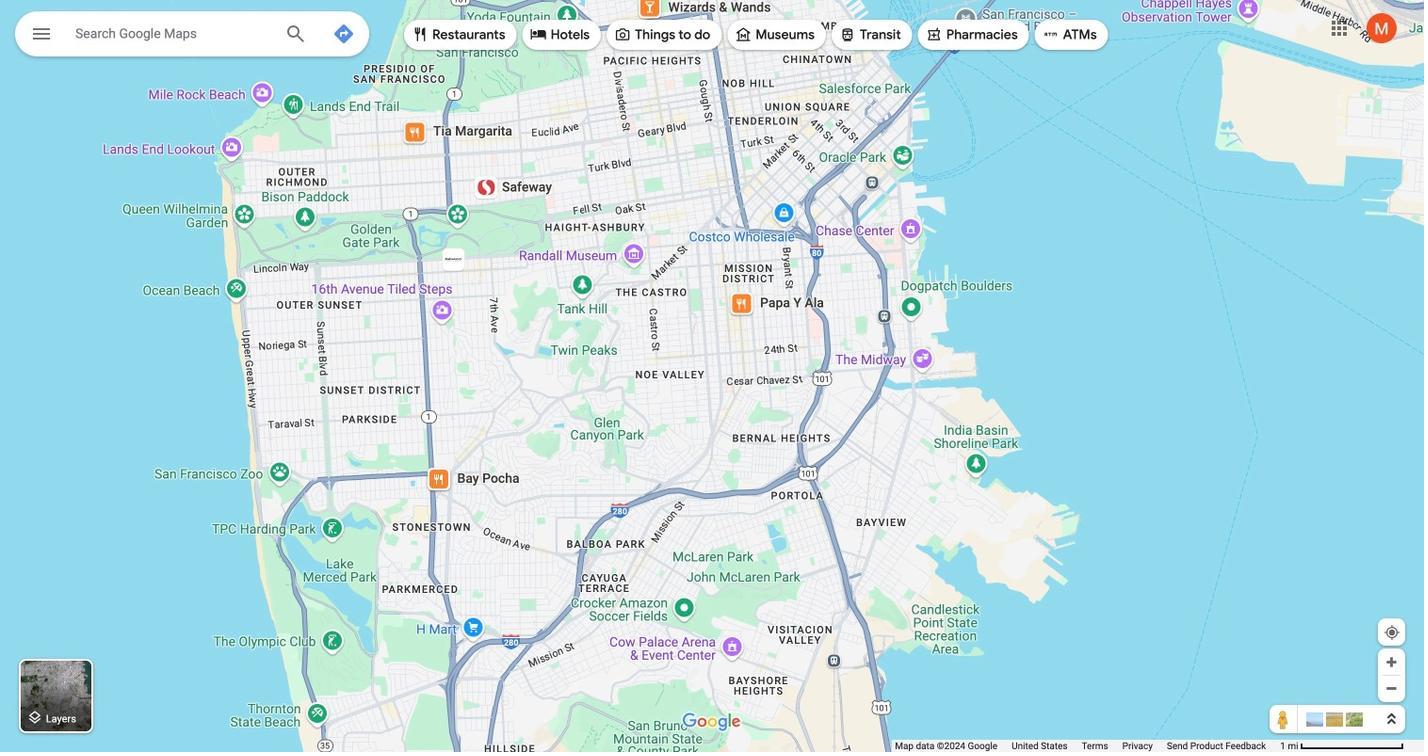 Task type: vqa. For each thing, say whether or not it's contained in the screenshot.
amid
no



Task type: locate. For each thing, give the bounding box(es) containing it.
show your location image
[[1384, 625, 1401, 642]]

None search field
[[15, 11, 369, 62]]

google account: maxwell nye  
(max@adept.ai) image
[[1367, 13, 1398, 43]]

Search Google Maps field
[[15, 11, 369, 62]]

none field inside search google maps field
[[75, 22, 270, 44]]

None field
[[75, 22, 270, 44]]

show street view coverage image
[[1270, 706, 1299, 734]]



Task type: describe. For each thing, give the bounding box(es) containing it.
google maps element
[[0, 0, 1425, 753]]

none search field inside google maps element
[[15, 11, 369, 62]]

zoom in image
[[1385, 656, 1399, 670]]

zoom out image
[[1385, 682, 1399, 696]]



